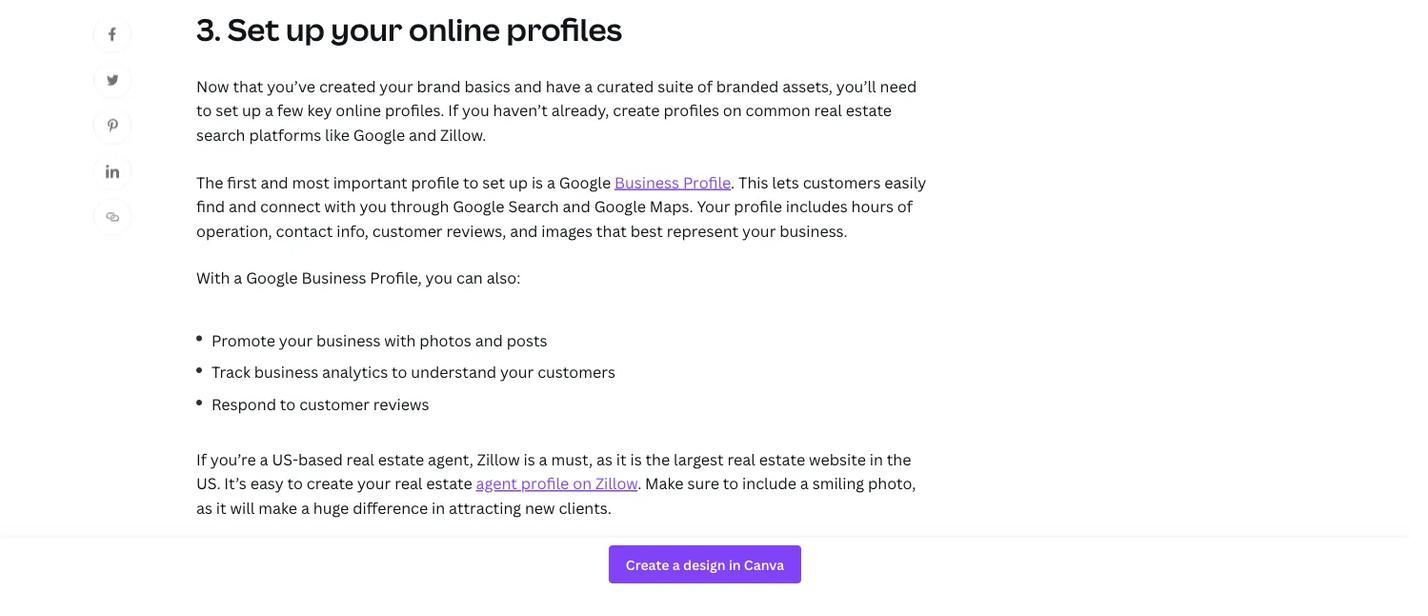 Task type: describe. For each thing, give the bounding box(es) containing it.
website
[[809, 449, 866, 470]]

now
[[196, 76, 229, 96]]

represent
[[667, 221, 739, 241]]

want
[[273, 545, 309, 566]]

a right the with
[[234, 268, 242, 288]]

a left few
[[265, 100, 273, 121]]

promote
[[212, 330, 275, 351]]

create inside if you're a us-based real estate agent, zillow is a must, as it is the largest real estate website in the us. it's easy to create your real estate
[[307, 474, 354, 494]]

1 vertical spatial business
[[254, 362, 318, 383]]

info,
[[337, 221, 369, 241]]

you'll also want to create professional profiles on social media platforms like linkedin, instagram, facebook, whatsapp, youtube, x (formerly twitter), and tiktok. (more on social media later.)
[[196, 545, 907, 590]]

in inside . make sure to include a smiling photo, as it will make a huge difference in attracting new clients.
[[432, 498, 445, 519]]

and inside you'll also want to create professional profiles on social media platforms like linkedin, instagram, facebook, whatsapp, youtube, x (formerly twitter), and tiktok. (more on social media later.)
[[578, 570, 606, 590]]

online inside now that you've created your brand basics and have a curated suite of branded assets, you'll need to set up a few key online profiles. if you haven't already, create profiles on common real estate search platforms like google and zillow.
[[336, 100, 381, 121]]

is for up
[[532, 172, 543, 192]]

attracting
[[449, 498, 521, 519]]

1 vertical spatial social
[[732, 570, 775, 590]]

and down profiles.
[[409, 125, 437, 145]]

with
[[196, 268, 230, 288]]

x
[[428, 570, 438, 590]]

1 horizontal spatial zillow
[[596, 474, 638, 494]]

huge
[[313, 498, 349, 519]]

agent
[[476, 474, 518, 494]]

respond
[[212, 394, 276, 415]]

to inside if you're a us-based real estate agent, zillow is a must, as it is the largest real estate website in the us. it's easy to create your real estate
[[287, 474, 303, 494]]

the first and most important profile to set up is a google business profile
[[196, 172, 731, 192]]

1 horizontal spatial with
[[384, 330, 416, 351]]

important
[[333, 172, 408, 192]]

on up clients.
[[573, 474, 592, 494]]

us.
[[196, 474, 221, 494]]

it inside if you're a us-based real estate agent, zillow is a must, as it is the largest real estate website in the us. it's easy to create your real estate
[[616, 449, 627, 470]]

this
[[739, 172, 769, 192]]

find
[[196, 196, 225, 217]]

a up agent profile on zillow
[[539, 449, 548, 470]]

1 horizontal spatial business
[[615, 172, 680, 192]]

maps.
[[650, 196, 693, 217]]

operation,
[[196, 221, 272, 241]]

have
[[546, 76, 581, 96]]

2 the from the left
[[887, 449, 912, 470]]

google down contact
[[246, 268, 298, 288]]

photo,
[[868, 474, 916, 494]]

google up reviews,
[[453, 196, 505, 217]]

a left huge
[[301, 498, 310, 519]]

(more
[[663, 570, 706, 590]]

agent profile on zillow link
[[476, 474, 638, 494]]

branded
[[717, 76, 779, 96]]

your inside now that you've created your brand basics and have a curated suite of branded assets, you'll need to set up a few key online profiles. if you haven't already, create profiles on common real estate search platforms like google and zillow.
[[380, 76, 413, 96]]

set
[[228, 9, 280, 50]]

you've
[[267, 76, 316, 96]]

to up reviews
[[392, 362, 407, 383]]

can
[[457, 268, 483, 288]]

smiling
[[813, 474, 865, 494]]

to right respond
[[280, 394, 296, 415]]

is left largest on the bottom
[[630, 449, 642, 470]]

you'll
[[196, 545, 236, 566]]

0 vertical spatial business
[[316, 330, 381, 351]]

google inside now that you've created your brand basics and have a curated suite of branded assets, you'll need to set up a few key online profiles. if you haven't already, create profiles on common real estate search platforms like google and zillow.
[[353, 125, 405, 145]]

1 vertical spatial set
[[483, 172, 505, 192]]

also:
[[487, 268, 521, 288]]

real right based
[[347, 449, 375, 470]]

1 horizontal spatial up
[[286, 9, 325, 50]]

real inside now that you've created your brand basics and have a curated suite of branded assets, you'll need to set up a few key online profiles. if you haven't already, create profiles on common real estate search platforms like google and zillow.
[[815, 100, 842, 121]]

largest
[[674, 449, 724, 470]]

make
[[645, 474, 684, 494]]

basics
[[465, 76, 511, 96]]

based
[[298, 449, 343, 470]]

later.)
[[827, 570, 869, 590]]

0 horizontal spatial customer
[[299, 394, 370, 415]]

curated
[[597, 76, 654, 96]]

youtube,
[[358, 570, 425, 590]]

google up best
[[594, 196, 646, 217]]

through
[[391, 196, 449, 217]]

estate down agent,
[[426, 474, 473, 494]]

posts
[[507, 330, 548, 351]]

on inside now that you've created your brand basics and have a curated suite of branded assets, you'll need to set up a few key online profiles. if you haven't already, create profiles on common real estate search platforms like google and zillow.
[[723, 100, 742, 121]]

and left the posts at the left of the page
[[475, 330, 503, 351]]

key
[[307, 100, 332, 121]]

business.
[[780, 221, 848, 241]]

agent,
[[428, 449, 474, 470]]

. this lets customers easily find and connect with you through google search and google maps. your profile includes hours of operation, contact info, customer reviews, and images that best represent your business.
[[196, 172, 927, 241]]

zillow inside if you're a us-based real estate agent, zillow is a must, as it is the largest real estate website in the us. it's easy to create your real estate
[[477, 449, 520, 470]]

0 horizontal spatial media
[[606, 545, 651, 566]]

difference
[[353, 498, 428, 519]]

set inside now that you've created your brand basics and have a curated suite of branded assets, you'll need to set up a few key online profiles. if you haven't already, create profiles on common real estate search platforms like google and zillow.
[[216, 100, 238, 121]]

. for agent profile on zillow
[[638, 474, 642, 494]]

a right have at top
[[585, 76, 593, 96]]

platforms inside now that you've created your brand basics and have a curated suite of branded assets, you'll need to set up a few key online profiles. if you haven't already, create profiles on common real estate search platforms like google and zillow.
[[249, 125, 321, 145]]

with inside . this lets customers easily find and connect with you through google search and google maps. your profile includes hours of operation, contact info, customer reviews, and images that best represent your business.
[[324, 196, 356, 217]]

now that you've created your brand basics and have a curated suite of branded assets, you'll need to set up a few key online profiles. if you haven't already, create profiles on common real estate search platforms like google and zillow.
[[196, 76, 917, 145]]

promote your business with photos and posts
[[212, 330, 548, 351]]

estate left agent,
[[378, 449, 424, 470]]

and up haven't
[[514, 76, 542, 96]]

a up search
[[547, 172, 556, 192]]

also
[[240, 545, 270, 566]]

0 vertical spatial profiles
[[507, 9, 623, 50]]

agent profile on zillow
[[476, 474, 638, 494]]

brand
[[417, 76, 461, 96]]

create inside you'll also want to create professional profiles on social media platforms like linkedin, instagram, facebook, whatsapp, youtube, x (formerly twitter), and tiktok. (more on social media later.)
[[332, 545, 379, 566]]

you'll
[[837, 76, 877, 96]]

sure
[[688, 474, 720, 494]]

profiles inside now that you've created your brand basics and have a curated suite of branded assets, you'll need to set up a few key online profiles. if you haven't already, create profiles on common real estate search platforms like google and zillow.
[[664, 100, 720, 121]]

profiles.
[[385, 100, 445, 121]]

your inside if you're a us-based real estate agent, zillow is a must, as it is the largest real estate website in the us. it's easy to create your real estate
[[357, 474, 391, 494]]

it's
[[224, 474, 247, 494]]

platforms inside you'll also want to create professional profiles on social media platforms like linkedin, instagram, facebook, whatsapp, youtube, x (formerly twitter), and tiktok. (more on social media later.)
[[655, 545, 727, 566]]

make
[[259, 498, 297, 519]]

customers inside . this lets customers easily find and connect with you through google search and google maps. your profile includes hours of operation, contact info, customer reviews, and images that best represent your business.
[[803, 172, 881, 192]]

tiktok.
[[610, 570, 659, 590]]

estate up include
[[759, 449, 806, 470]]

will
[[230, 498, 255, 519]]

photos
[[420, 330, 472, 351]]

must,
[[551, 449, 593, 470]]

created
[[319, 76, 376, 96]]

and up connect
[[261, 172, 289, 192]]

already,
[[552, 100, 610, 121]]

profile
[[683, 172, 731, 192]]

respond to customer reviews
[[212, 394, 430, 415]]



Task type: locate. For each thing, give the bounding box(es) containing it.
3.
[[196, 9, 221, 50]]

as down us.
[[196, 498, 213, 519]]

business up analytics
[[316, 330, 381, 351]]

as
[[597, 449, 613, 470], [196, 498, 213, 519]]

media down linkedin,
[[778, 570, 824, 590]]

0 horizontal spatial business
[[302, 268, 367, 288]]

online
[[409, 9, 500, 50], [336, 100, 381, 121]]

if
[[448, 100, 459, 121], [196, 449, 207, 470]]

business down info,
[[302, 268, 367, 288]]

customer down through on the left top of the page
[[373, 221, 443, 241]]

understand
[[411, 362, 497, 383]]

new
[[525, 498, 555, 519]]

common
[[746, 100, 811, 121]]

1 vertical spatial in
[[432, 498, 445, 519]]

1 vertical spatial customers
[[538, 362, 616, 383]]

facebook,
[[196, 570, 271, 590]]

0 horizontal spatial profile
[[411, 172, 460, 192]]

your up profiles.
[[380, 76, 413, 96]]

to inside now that you've created your brand basics and have a curated suite of branded assets, you'll need to set up a few key online profiles. if you haven't already, create profiles on common real estate search platforms like google and zillow.
[[196, 100, 212, 121]]

1 horizontal spatial you
[[426, 268, 453, 288]]

your inside . this lets customers easily find and connect with you through google search and google maps. your profile includes hours of operation, contact info, customer reviews, and images that best represent your business.
[[743, 221, 776, 241]]

social
[[560, 545, 602, 566], [732, 570, 775, 590]]

profile up new
[[521, 474, 569, 494]]

profile
[[411, 172, 460, 192], [734, 196, 783, 217], [521, 474, 569, 494]]

google up images
[[559, 172, 611, 192]]

profiles up (formerly
[[478, 545, 534, 566]]

to inside . make sure to include a smiling photo, as it will make a huge difference in attracting new clients.
[[723, 474, 739, 494]]

0 horizontal spatial as
[[196, 498, 213, 519]]

clients.
[[559, 498, 612, 519]]

profile,
[[370, 268, 422, 288]]

1 vertical spatial profile
[[734, 196, 783, 217]]

0 horizontal spatial .
[[638, 474, 642, 494]]

1 horizontal spatial online
[[409, 9, 500, 50]]

profile inside . this lets customers easily find and connect with you through google search and google maps. your profile includes hours of operation, contact info, customer reviews, and images that best represent your business.
[[734, 196, 783, 217]]

0 horizontal spatial up
[[242, 100, 261, 121]]

like inside now that you've created your brand basics and have a curated suite of branded assets, you'll need to set up a few key online profiles. if you haven't already, create profiles on common real estate search platforms like google and zillow.
[[325, 125, 350, 145]]

real up difference on the bottom of the page
[[395, 474, 423, 494]]

few
[[277, 100, 304, 121]]

if inside now that you've created your brand basics and have a curated suite of branded assets, you'll need to set up a few key online profiles. if you haven't already, create profiles on common real estate search platforms like google and zillow.
[[448, 100, 459, 121]]

as inside if you're a us-based real estate agent, zillow is a must, as it is the largest real estate website in the us. it's easy to create your real estate
[[597, 449, 613, 470]]

to
[[196, 100, 212, 121], [463, 172, 479, 192], [392, 362, 407, 383], [280, 394, 296, 415], [287, 474, 303, 494], [723, 474, 739, 494], [313, 545, 329, 566]]

hours
[[852, 196, 894, 217]]

whatsapp,
[[275, 570, 354, 590]]

1 horizontal spatial in
[[870, 449, 883, 470]]

1 horizontal spatial set
[[483, 172, 505, 192]]

1 vertical spatial platforms
[[655, 545, 727, 566]]

platforms up (more
[[655, 545, 727, 566]]

1 horizontal spatial customer
[[373, 221, 443, 241]]

set
[[216, 100, 238, 121], [483, 172, 505, 192]]

1 vertical spatial customer
[[299, 394, 370, 415]]

is for zillow
[[524, 449, 535, 470]]

of inside . this lets customers easily find and connect with you through google search and google maps. your profile includes hours of operation, contact info, customer reviews, and images that best represent your business.
[[898, 196, 913, 217]]

zillow up agent
[[477, 449, 520, 470]]

create down curated
[[613, 100, 660, 121]]

1 horizontal spatial platforms
[[655, 545, 727, 566]]

1 horizontal spatial of
[[898, 196, 913, 217]]

the up photo,
[[887, 449, 912, 470]]

on up twitter), at bottom left
[[537, 545, 556, 566]]

real up include
[[728, 449, 756, 470]]

zillow up clients.
[[596, 474, 638, 494]]

1 horizontal spatial that
[[597, 221, 627, 241]]

customers up includes
[[803, 172, 881, 192]]

1 horizontal spatial it
[[616, 449, 627, 470]]

platforms down few
[[249, 125, 321, 145]]

set up "search"
[[216, 100, 238, 121]]

like inside you'll also want to create professional profiles on social media platforms like linkedin, instagram, facebook, whatsapp, youtube, x (formerly twitter), and tiktok. (more on social media later.)
[[731, 545, 756, 566]]

0 vertical spatial if
[[448, 100, 459, 121]]

on right (more
[[710, 570, 728, 590]]

first
[[227, 172, 257, 192]]

social up twitter), at bottom left
[[560, 545, 602, 566]]

profile down this at the top of page
[[734, 196, 783, 217]]

2 horizontal spatial up
[[509, 172, 528, 192]]

your right the promote
[[279, 330, 313, 351]]

0 vertical spatial profile
[[411, 172, 460, 192]]

1 vertical spatial you
[[360, 196, 387, 217]]

1 horizontal spatial .
[[731, 172, 735, 192]]

platforms
[[249, 125, 321, 145], [655, 545, 727, 566]]

lets
[[772, 172, 800, 192]]

like left linkedin,
[[731, 545, 756, 566]]

. inside . this lets customers easily find and connect with you through google search and google maps. your profile includes hours of operation, contact info, customer reviews, and images that best represent your business.
[[731, 172, 735, 192]]

2 horizontal spatial profile
[[734, 196, 783, 217]]

1 vertical spatial up
[[242, 100, 261, 121]]

1 horizontal spatial the
[[887, 449, 912, 470]]

0 horizontal spatial if
[[196, 449, 207, 470]]

0 horizontal spatial it
[[216, 498, 227, 519]]

0 vertical spatial create
[[613, 100, 660, 121]]

you down basics
[[462, 100, 490, 121]]

2 vertical spatial you
[[426, 268, 453, 288]]

customer inside . this lets customers easily find and connect with you through google search and google maps. your profile includes hours of operation, contact info, customer reviews, and images that best represent your business.
[[373, 221, 443, 241]]

1 horizontal spatial as
[[597, 449, 613, 470]]

your down this at the top of page
[[743, 221, 776, 241]]

1 vertical spatial media
[[778, 570, 824, 590]]

profiles inside you'll also want to create professional profiles on social media platforms like linkedin, instagram, facebook, whatsapp, youtube, x (formerly twitter), and tiktok. (more on social media later.)
[[478, 545, 534, 566]]

professional
[[383, 545, 474, 566]]

business
[[615, 172, 680, 192], [302, 268, 367, 288]]

include
[[743, 474, 797, 494]]

to up whatsapp,
[[313, 545, 329, 566]]

in up photo,
[[870, 449, 883, 470]]

online down created
[[336, 100, 381, 121]]

reviews
[[373, 394, 430, 415]]

the up make
[[646, 449, 670, 470]]

images
[[542, 221, 593, 241]]

analytics
[[322, 362, 388, 383]]

zillow.
[[440, 125, 487, 145]]

set up reviews,
[[483, 172, 505, 192]]

estate down you'll
[[846, 100, 892, 121]]

it inside . make sure to include a smiling photo, as it will make a huge difference in attracting new clients.
[[216, 498, 227, 519]]

media up tiktok.
[[606, 545, 651, 566]]

0 vertical spatial of
[[698, 76, 713, 96]]

0 horizontal spatial the
[[646, 449, 670, 470]]

the
[[646, 449, 670, 470], [887, 449, 912, 470]]

2 vertical spatial profiles
[[478, 545, 534, 566]]

0 horizontal spatial of
[[698, 76, 713, 96]]

1 vertical spatial it
[[216, 498, 227, 519]]

0 vertical spatial like
[[325, 125, 350, 145]]

easy
[[250, 474, 284, 494]]

twitter),
[[514, 570, 574, 590]]

with up track business analytics to understand your customers
[[384, 330, 416, 351]]

0 horizontal spatial customers
[[538, 362, 616, 383]]

0 vertical spatial business
[[615, 172, 680, 192]]

as right must,
[[597, 449, 613, 470]]

and down search
[[510, 221, 538, 241]]

0 vertical spatial customers
[[803, 172, 881, 192]]

suite
[[658, 76, 694, 96]]

online up brand
[[409, 9, 500, 50]]

0 vertical spatial as
[[597, 449, 613, 470]]

0 horizontal spatial like
[[325, 125, 350, 145]]

that inside . this lets customers easily find and connect with you through google search and google maps. your profile includes hours of operation, contact info, customer reviews, and images that best represent your business.
[[597, 221, 627, 241]]

0 horizontal spatial that
[[233, 76, 263, 96]]

in inside if you're a us-based real estate agent, zillow is a must, as it is the largest real estate website in the us. it's easy to create your real estate
[[870, 449, 883, 470]]

0 horizontal spatial you
[[360, 196, 387, 217]]

it left will
[[216, 498, 227, 519]]

you left can
[[426, 268, 453, 288]]

0 horizontal spatial platforms
[[249, 125, 321, 145]]

your
[[697, 196, 731, 217]]

business profile link
[[615, 172, 731, 192]]

0 vertical spatial that
[[233, 76, 263, 96]]

that inside now that you've created your brand basics and have a curated suite of branded assets, you'll need to set up a few key online profiles. if you haven't already, create profiles on common real estate search platforms like google and zillow.
[[233, 76, 263, 96]]

(formerly
[[442, 570, 511, 590]]

of
[[698, 76, 713, 96], [898, 196, 913, 217]]

1 vertical spatial profiles
[[664, 100, 720, 121]]

to right sure
[[723, 474, 739, 494]]

it right must,
[[616, 449, 627, 470]]

0 vertical spatial media
[[606, 545, 651, 566]]

need
[[880, 76, 917, 96]]

1 vertical spatial .
[[638, 474, 642, 494]]

0 vertical spatial it
[[616, 449, 627, 470]]

with up info,
[[324, 196, 356, 217]]

2 vertical spatial profile
[[521, 474, 569, 494]]

1 vertical spatial zillow
[[596, 474, 638, 494]]

create inside now that you've created your brand basics and have a curated suite of branded assets, you'll need to set up a few key online profiles. if you haven't already, create profiles on common real estate search platforms like google and zillow.
[[613, 100, 660, 121]]

your up created
[[331, 9, 403, 50]]

1 horizontal spatial customers
[[803, 172, 881, 192]]

0 vertical spatial platforms
[[249, 125, 321, 145]]

1 horizontal spatial profile
[[521, 474, 569, 494]]

of right suite
[[698, 76, 713, 96]]

business up maps.
[[615, 172, 680, 192]]

1 horizontal spatial like
[[731, 545, 756, 566]]

a
[[585, 76, 593, 96], [265, 100, 273, 121], [547, 172, 556, 192], [234, 268, 242, 288], [260, 449, 268, 470], [539, 449, 548, 470], [801, 474, 809, 494], [301, 498, 310, 519]]

reviews,
[[447, 221, 506, 241]]

like down key on the left top of page
[[325, 125, 350, 145]]

. for business profile
[[731, 172, 735, 192]]

. inside . make sure to include a smiling photo, as it will make a huge difference in attracting new clients.
[[638, 474, 642, 494]]

0 horizontal spatial zillow
[[477, 449, 520, 470]]

customers down the posts at the left of the page
[[538, 362, 616, 383]]

profiles up have at top
[[507, 9, 623, 50]]

media
[[606, 545, 651, 566], [778, 570, 824, 590]]

profiles
[[507, 9, 623, 50], [664, 100, 720, 121], [478, 545, 534, 566]]

and up images
[[563, 196, 591, 217]]

0 vertical spatial zillow
[[477, 449, 520, 470]]

0 horizontal spatial online
[[336, 100, 381, 121]]

0 vertical spatial in
[[870, 449, 883, 470]]

1 vertical spatial of
[[898, 196, 913, 217]]

1 the from the left
[[646, 449, 670, 470]]

profiles down suite
[[664, 100, 720, 121]]

1 vertical spatial that
[[597, 221, 627, 241]]

up inside now that you've created your brand basics and have a curated suite of branded assets, you'll need to set up a few key online profiles. if you haven't already, create profiles on common real estate search platforms like google and zillow.
[[242, 100, 261, 121]]

1 horizontal spatial social
[[732, 570, 775, 590]]

the
[[196, 172, 223, 192]]

0 vertical spatial set
[[216, 100, 238, 121]]

us-
[[272, 449, 298, 470]]

2 vertical spatial create
[[332, 545, 379, 566]]

instagram,
[[829, 545, 907, 566]]

up right set
[[286, 9, 325, 50]]

with
[[324, 196, 356, 217], [384, 330, 416, 351]]

0 vertical spatial with
[[324, 196, 356, 217]]

haven't
[[493, 100, 548, 121]]

your up difference on the bottom of the page
[[357, 474, 391, 494]]

and left tiktok.
[[578, 570, 606, 590]]

and down first
[[229, 196, 257, 217]]

if up us.
[[196, 449, 207, 470]]

1 vertical spatial create
[[307, 474, 354, 494]]

your down the posts at the left of the page
[[500, 362, 534, 383]]

0 vertical spatial you
[[462, 100, 490, 121]]

contact
[[276, 221, 333, 241]]

linkedin,
[[759, 545, 825, 566]]

customers
[[803, 172, 881, 192], [538, 362, 616, 383]]

business up respond to customer reviews
[[254, 362, 318, 383]]

if inside if you're a us-based real estate agent, zillow is a must, as it is the largest real estate website in the us. it's easy to create your real estate
[[196, 449, 207, 470]]

2 horizontal spatial you
[[462, 100, 490, 121]]

to down zillow.
[[463, 172, 479, 192]]

. left this at the top of page
[[731, 172, 735, 192]]

0 vertical spatial .
[[731, 172, 735, 192]]

your
[[331, 9, 403, 50], [380, 76, 413, 96], [743, 221, 776, 241], [279, 330, 313, 351], [500, 362, 534, 383], [357, 474, 391, 494]]

create up "youtube,"
[[332, 545, 379, 566]]

up
[[286, 9, 325, 50], [242, 100, 261, 121], [509, 172, 528, 192]]

1 vertical spatial like
[[731, 545, 756, 566]]

0 horizontal spatial set
[[216, 100, 238, 121]]

in left attracting
[[432, 498, 445, 519]]

you're
[[210, 449, 256, 470]]

1 horizontal spatial media
[[778, 570, 824, 590]]

to inside you'll also want to create professional profiles on social media platforms like linkedin, instagram, facebook, whatsapp, youtube, x (formerly twitter), and tiktok. (more on social media later.)
[[313, 545, 329, 566]]

2 vertical spatial up
[[509, 172, 528, 192]]

0 vertical spatial customer
[[373, 221, 443, 241]]

you down important
[[360, 196, 387, 217]]

with a google business profile, you can also:
[[196, 268, 521, 288]]

google down profiles.
[[353, 125, 405, 145]]

most
[[292, 172, 330, 192]]

to down us-
[[287, 474, 303, 494]]

customer
[[373, 221, 443, 241], [299, 394, 370, 415]]

as inside . make sure to include a smiling photo, as it will make a huge difference in attracting new clients.
[[196, 498, 213, 519]]

0 horizontal spatial social
[[560, 545, 602, 566]]

create up huge
[[307, 474, 354, 494]]

. make sure to include a smiling photo, as it will make a huge difference in attracting new clients.
[[196, 474, 916, 519]]

is up search
[[532, 172, 543, 192]]

if you're a us-based real estate agent, zillow is a must, as it is the largest real estate website in the us. it's easy to create your real estate
[[196, 449, 912, 494]]

1 vertical spatial business
[[302, 268, 367, 288]]

you inside now that you've created your brand basics and have a curated suite of branded assets, you'll need to set up a few key online profiles. if you haven't already, create profiles on common real estate search platforms like google and zillow.
[[462, 100, 490, 121]]

it
[[616, 449, 627, 470], [216, 498, 227, 519]]

profile up through on the left top of the page
[[411, 172, 460, 192]]

assets,
[[783, 76, 833, 96]]

1 vertical spatial if
[[196, 449, 207, 470]]

if up zillow.
[[448, 100, 459, 121]]

real down assets,
[[815, 100, 842, 121]]

. left make
[[638, 474, 642, 494]]

1 vertical spatial with
[[384, 330, 416, 351]]

track business analytics to understand your customers
[[212, 362, 616, 383]]

1 horizontal spatial if
[[448, 100, 459, 121]]

that left best
[[597, 221, 627, 241]]

a left "smiling"
[[801, 474, 809, 494]]

of inside now that you've created your brand basics and have a curated suite of branded assets, you'll need to set up a few key online profiles. if you haven't already, create profiles on common real estate search platforms like google and zillow.
[[698, 76, 713, 96]]

0 vertical spatial social
[[560, 545, 602, 566]]

easily
[[885, 172, 927, 192]]

to down now
[[196, 100, 212, 121]]

0 horizontal spatial in
[[432, 498, 445, 519]]

a left us-
[[260, 449, 268, 470]]

like
[[325, 125, 350, 145], [731, 545, 756, 566]]

0 vertical spatial online
[[409, 9, 500, 50]]

on down branded
[[723, 100, 742, 121]]

is up agent profile on zillow
[[524, 449, 535, 470]]

that right now
[[233, 76, 263, 96]]

track
[[212, 362, 251, 383]]

of down easily
[[898, 196, 913, 217]]

estate inside now that you've created your brand basics and have a curated suite of branded assets, you'll need to set up a few key online profiles. if you haven't already, create profiles on common real estate search platforms like google and zillow.
[[846, 100, 892, 121]]

1 vertical spatial online
[[336, 100, 381, 121]]

1 vertical spatial as
[[196, 498, 213, 519]]

you inside . this lets customers easily find and connect with you through google search and google maps. your profile includes hours of operation, contact info, customer reviews, and images that best represent your business.
[[360, 196, 387, 217]]

social down linkedin,
[[732, 570, 775, 590]]

3. set up your online profiles
[[196, 9, 623, 50]]

best
[[631, 221, 663, 241]]

up up search
[[509, 172, 528, 192]]

0 horizontal spatial with
[[324, 196, 356, 217]]

business
[[316, 330, 381, 351], [254, 362, 318, 383]]

0 vertical spatial up
[[286, 9, 325, 50]]



Task type: vqa. For each thing, say whether or not it's contained in the screenshot.
the topmost set
yes



